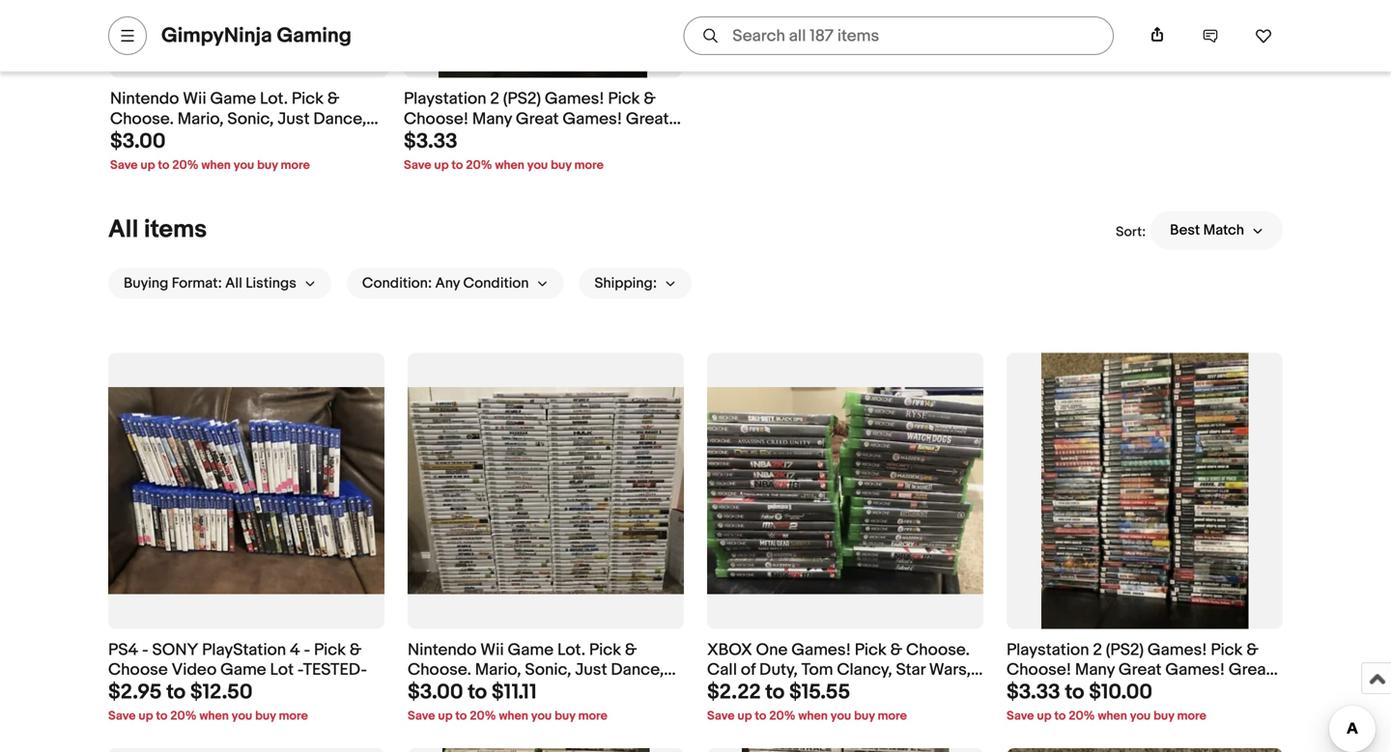 Task type: vqa. For each thing, say whether or not it's contained in the screenshot.
rightmost Now
no



Task type: describe. For each thing, give the bounding box(es) containing it.
tom
[[802, 660, 833, 681]]

game inside ps4 - sony playstation 4 - pick & choose video game lot -tested-
[[220, 660, 266, 681]]

up for $2.22
[[738, 709, 752, 724]]

choose
[[108, 660, 168, 681]]

save inside $3.00 save up to 20% when you buy more
[[110, 158, 138, 173]]

20% inside $3.00 save up to 20% when you buy more
[[172, 158, 199, 173]]

gimpyninja gaming
[[161, 23, 352, 48]]

$3.00 for save
[[110, 129, 166, 154]]

playstation
[[202, 640, 286, 661]]

best match
[[1170, 222, 1244, 239]]

you inside $3.33 save up to 20% when you buy more
[[527, 158, 548, 173]]

wars,
[[929, 660, 971, 681]]

$12.50
[[190, 680, 253, 705]]

nintendo wii game lot. pick & choose. mario, sonic, just dance, etc! for up
[[110, 89, 366, 150]]

many for $10.00
[[1075, 660, 1115, 681]]

save for $2.22
[[707, 709, 735, 724]]

$10.00
[[1089, 680, 1153, 705]]

xbox
[[707, 640, 752, 661]]

playstation 2 (ps2) games! pick & choose! many great games! great selection :) for $10.00
[[1007, 640, 1272, 701]]

playstation 2 (ps2) games! pick & choose! many great games! great selection :) : quick view image for $10.00
[[1041, 353, 1248, 629]]

all inside popup button
[[225, 275, 242, 292]]

when for $3.00
[[499, 709, 528, 724]]

(ps2) for up
[[503, 89, 541, 109]]

ps4 - sony playstation 4 - pick & choose video game lot -tested- button
[[108, 640, 385, 681]]

lot. for $11.11
[[557, 640, 586, 661]]

nintendo wii game lot. pick & choose. mario, sonic, just dance, etc! button for up
[[110, 89, 388, 150]]

dance, for up
[[313, 109, 366, 129]]

nintendo wii game lot pick and choose. just dance, need for speed, cabela's, etc : quick view image
[[742, 749, 949, 753]]

dance, for $11.11
[[611, 660, 664, 681]]

choose. inside xbox one games! pick & choose. call of duty, tom clancy, star wars, etc.
[[906, 640, 970, 661]]

sonic, for $11.11
[[525, 660, 571, 681]]

$3.33 to $10.00 save up to 20% when you buy more
[[1007, 680, 1207, 724]]

nintendo wii game lot. pick & choose. mario, sonic, just dance, etc! : quick view image for up
[[110, 0, 388, 43]]

xbox 360 game lot - pick and choose. call of duty, assassin's creed, gta, etc. : quick view image
[[442, 749, 649, 753]]

more for $3.00
[[578, 709, 608, 724]]

buying
[[124, 275, 168, 292]]

Search all 187 items field
[[683, 16, 1114, 55]]

buying format: all listings button
[[108, 268, 331, 299]]

ps4 - sony playstation 4 - pick & choose video game lot -tested-
[[108, 640, 367, 681]]

$3.00 save up to 20% when you buy more
[[110, 129, 310, 173]]

items
[[144, 215, 207, 245]]

20% for $2.22
[[769, 709, 796, 724]]

playstation for to
[[1007, 640, 1089, 661]]

ps4
[[108, 640, 138, 661]]

condition: any condition button
[[347, 268, 564, 299]]

$3.00 to $11.11 save up to 20% when you buy more
[[408, 680, 608, 724]]

when for $2.95
[[199, 709, 229, 724]]

$2.22 to $15.55 save up to 20% when you buy more
[[707, 680, 907, 724]]

20% for $2.95
[[170, 709, 197, 724]]

:) for $10.00
[[1082, 681, 1091, 701]]

games! inside xbox one games! pick & choose. call of duty, tom clancy, star wars, etc.
[[791, 640, 851, 661]]

playstation 2 (ps2) games! pick & choose! many great games! great selection :) : quick view image for up
[[439, 0, 647, 78]]

when for $3.33
[[1098, 709, 1127, 724]]

mario, for up
[[178, 109, 224, 129]]

sony
[[152, 640, 198, 661]]

call
[[707, 660, 737, 681]]

pick for $3.33 to $10.00 save up to 20% when you buy more
[[1211, 640, 1243, 661]]

20% for $3.33
[[1069, 709, 1095, 724]]

etc.
[[707, 681, 735, 701]]

star
[[896, 660, 926, 681]]

:) for up
[[479, 129, 489, 150]]

choose! for save
[[404, 109, 469, 129]]

playstation for save
[[404, 89, 486, 109]]

when inside $3.00 save up to 20% when you buy more
[[201, 158, 231, 173]]

20% inside $3.33 save up to 20% when you buy more
[[466, 158, 492, 173]]

format:
[[172, 275, 222, 292]]

more for $2.95
[[279, 709, 308, 724]]

buy inside $3.33 save up to 20% when you buy more
[[551, 158, 572, 173]]

pick for $3.00 save up to 20% when you buy more
[[292, 89, 324, 109]]

20% for $3.00
[[470, 709, 496, 724]]

$3.33 for save
[[404, 129, 458, 154]]

mario, for $11.11
[[475, 660, 521, 681]]

just for $11.11
[[575, 660, 607, 681]]

any
[[435, 275, 460, 292]]

nintendo wii game lot. pick & choose. mario, sonic, just dance, etc! for $11.11
[[408, 640, 664, 701]]

when inside $3.33 save up to 20% when you buy more
[[495, 158, 525, 173]]

match
[[1203, 222, 1244, 239]]

game for $11.11
[[508, 640, 554, 661]]

1 horizontal spatial -
[[297, 660, 303, 681]]

tested-
[[303, 660, 367, 681]]

more inside $3.33 save up to 20% when you buy more
[[574, 158, 604, 173]]

etc! for to
[[408, 681, 437, 701]]

$11.11
[[492, 680, 537, 705]]

game for up
[[210, 89, 256, 109]]

condition:
[[362, 275, 432, 292]]



Task type: locate. For each thing, give the bounding box(es) containing it.
you for $3.33
[[1130, 709, 1151, 724]]

lot.
[[260, 89, 288, 109], [557, 640, 586, 661]]

nintendo wii game lot. pick & choose. mario, sonic, just dance, etc! button up xbox 360 game lot - pick and choose. call of duty, assassin's creed, gta, etc. : quick view image
[[408, 640, 684, 701]]

when
[[201, 158, 231, 173], [495, 158, 525, 173], [199, 709, 229, 724], [499, 709, 528, 724], [798, 709, 828, 724], [1098, 709, 1127, 724]]

you for $2.95
[[232, 709, 252, 724]]

buy inside the $2.95 to $12.50 save up to 20% when you buy more
[[255, 709, 276, 724]]

buy for $3.33
[[1154, 709, 1174, 724]]

1 vertical spatial many
[[1075, 660, 1115, 681]]

xbox one games! pick & choose. call of duty, tom clancy, star wars, etc. button
[[707, 640, 983, 701]]

2 up $3.33 save up to 20% when you buy more
[[490, 89, 499, 109]]

pick inside ps4 - sony playstation 4 - pick & choose video game lot -tested-
[[314, 640, 346, 661]]

buy for $2.95
[[255, 709, 276, 724]]

ps4 - sony playstation 4 - pick & choose video game lot -tested- : quick view image
[[108, 387, 385, 595]]

1 horizontal spatial (ps2)
[[1106, 640, 1144, 661]]

pick inside xbox one games! pick & choose. call of duty, tom clancy, star wars, etc.
[[855, 640, 887, 661]]

$3.00 inside $3.00 to $11.11 save up to 20% when you buy more
[[408, 680, 463, 705]]

2 for up
[[490, 89, 499, 109]]

to
[[158, 158, 169, 173], [452, 158, 463, 173], [166, 680, 186, 705], [468, 680, 487, 705], [765, 680, 785, 705], [1065, 680, 1084, 705], [156, 709, 167, 724], [455, 709, 467, 724], [755, 709, 766, 724], [1054, 709, 1066, 724]]

1 vertical spatial wii
[[480, 640, 504, 661]]

1 horizontal spatial playstation 2 (ps2) games! pick & choose! many great games! great selection :)
[[1007, 640, 1272, 701]]

condition
[[463, 275, 529, 292]]

& inside xbox one games! pick & choose. call of duty, tom clancy, star wars, etc.
[[890, 640, 903, 661]]

wii for $11.11
[[480, 640, 504, 661]]

0 vertical spatial playstation 2 (ps2) games! pick & choose! many great games! great selection :) : quick view image
[[439, 0, 647, 78]]

1 vertical spatial sonic,
[[525, 660, 571, 681]]

listings
[[246, 275, 296, 292]]

nintendo for save
[[110, 89, 179, 109]]

gimpyninja gaming link
[[161, 23, 352, 48]]

$3.33 inside $3.33 to $10.00 save up to 20% when you buy more
[[1007, 680, 1061, 705]]

lot. up $3.00 to $11.11 save up to 20% when you buy more
[[557, 640, 586, 661]]

dance, left call
[[611, 660, 664, 681]]

etc! up all items
[[110, 129, 140, 150]]

best
[[1170, 222, 1200, 239]]

1 horizontal spatial $3.33
[[1007, 680, 1061, 705]]

more inside $3.00 to $11.11 save up to 20% when you buy more
[[578, 709, 608, 724]]

nintendo for to
[[408, 640, 477, 661]]

you inside the $2.95 to $12.50 save up to 20% when you buy more
[[232, 709, 252, 724]]

selection for save
[[404, 129, 476, 150]]

of
[[741, 660, 756, 681]]

& for $3.33 to $10.00 save up to 20% when you buy more
[[1247, 640, 1259, 661]]

just
[[278, 109, 310, 129], [575, 660, 607, 681]]

$3.00
[[110, 129, 166, 154], [408, 680, 463, 705]]

0 vertical spatial nintendo wii game lot. pick & choose. mario, sonic, just dance, etc! button
[[110, 89, 388, 150]]

you for $2.22
[[831, 709, 851, 724]]

to inside $3.00 save up to 20% when you buy more
[[158, 158, 169, 173]]

0 horizontal spatial just
[[278, 109, 310, 129]]

xbox one games! pick & choose. call of duty, tom clancy, star wars, etc. : quick view image
[[707, 387, 983, 595]]

2
[[490, 89, 499, 109], [1093, 640, 1102, 661]]

0 vertical spatial choose!
[[404, 109, 469, 129]]

1 horizontal spatial selection
[[1007, 681, 1079, 701]]

1 vertical spatial $3.00
[[408, 680, 463, 705]]

condition: any condition
[[362, 275, 529, 292]]

nintendo wii game lot. pick & choose. mario, sonic, just dance, etc! button
[[110, 89, 388, 150], [408, 640, 684, 701]]

wii for up
[[183, 89, 206, 109]]

buy
[[257, 158, 278, 173], [551, 158, 572, 173], [255, 709, 276, 724], [555, 709, 575, 724], [854, 709, 875, 724], [1154, 709, 1174, 724]]

playstation 2 (ps2) games! pick & choose! many great games! great selection :) button for up
[[404, 89, 682, 150]]

1 horizontal spatial playstation 2 (ps2) games! pick & choose! many great games! great selection :) button
[[1007, 640, 1283, 701]]

0 vertical spatial sonic,
[[227, 109, 274, 129]]

0 vertical spatial playstation 2 (ps2) games! pick & choose! many great games! great selection :)
[[404, 89, 669, 150]]

when inside the $2.95 to $12.50 save up to 20% when you buy more
[[199, 709, 229, 724]]

all left items at the left top of page
[[108, 215, 138, 245]]

1 vertical spatial nintendo wii game lot. pick & choose. mario, sonic, just dance, etc! : quick view image
[[408, 387, 684, 595]]

you inside $2.22 to $15.55 save up to 20% when you buy more
[[831, 709, 851, 724]]

save inside $3.33 save up to 20% when you buy more
[[404, 158, 431, 173]]

1 horizontal spatial nintendo wii game lot. pick & choose. mario, sonic, just dance, etc! button
[[408, 640, 684, 701]]

0 horizontal spatial nintendo wii game lot. pick & choose. mario, sonic, just dance, etc!
[[110, 89, 366, 150]]

1 horizontal spatial nintendo wii game lot. pick & choose. mario, sonic, just dance, etc!
[[408, 640, 664, 701]]

1 horizontal spatial nintendo
[[408, 640, 477, 661]]

1 vertical spatial mario,
[[475, 660, 521, 681]]

-
[[142, 640, 148, 661], [304, 640, 310, 661], [297, 660, 303, 681]]

$3.00 up all items
[[110, 129, 166, 154]]

$2.95
[[108, 680, 162, 705]]

pick
[[292, 89, 324, 109], [608, 89, 640, 109], [314, 640, 346, 661], [589, 640, 621, 661], [855, 640, 887, 661], [1211, 640, 1243, 661]]

$3.00 left $11.11
[[408, 680, 463, 705]]

playstation 2 (ps2) games! pick & choose! many great games! great selection :) button for $10.00
[[1007, 640, 1283, 701]]

mario, down the gimpyninja
[[178, 109, 224, 129]]

1 horizontal spatial choose.
[[408, 660, 471, 681]]

playstation 2 (ps2) games! pick & choose! many great games! great selection :) button
[[404, 89, 682, 150], [1007, 640, 1283, 701]]

save for $2.95
[[108, 709, 136, 724]]

1 horizontal spatial choose!
[[1007, 660, 1072, 681]]

when inside $2.22 to $15.55 save up to 20% when you buy more
[[798, 709, 828, 724]]

up inside the $2.95 to $12.50 save up to 20% when you buy more
[[139, 709, 153, 724]]

0 horizontal spatial sonic,
[[227, 109, 274, 129]]

nintendo wii game lot. pick & choose. mario, sonic, just dance, etc! : quick view image for $11.11
[[408, 387, 684, 595]]

dance,
[[313, 109, 366, 129], [611, 660, 664, 681]]

2 horizontal spatial -
[[304, 640, 310, 661]]

shipping: button
[[579, 268, 692, 299]]

0 horizontal spatial playstation 2 (ps2) games! pick & choose! many great games! great selection :)
[[404, 89, 669, 150]]

to inside $3.33 save up to 20% when you buy more
[[452, 158, 463, 173]]

save inside the $2.95 to $12.50 save up to 20% when you buy more
[[108, 709, 136, 724]]

games!
[[545, 89, 604, 109], [563, 109, 622, 129], [791, 640, 851, 661], [1148, 640, 1207, 661], [1165, 660, 1225, 681]]

more inside $2.22 to $15.55 save up to 20% when you buy more
[[878, 709, 907, 724]]

1 vertical spatial just
[[575, 660, 607, 681]]

0 horizontal spatial choose!
[[404, 109, 469, 129]]

sonic,
[[227, 109, 274, 129], [525, 660, 571, 681]]

0 horizontal spatial lot.
[[260, 89, 288, 109]]

nintendo up $3.00 to $11.11 save up to 20% when you buy more
[[408, 640, 477, 661]]

etc! right tested- at bottom left
[[408, 681, 437, 701]]

0 horizontal spatial playstation
[[404, 89, 486, 109]]

1 vertical spatial lot.
[[557, 640, 586, 661]]

0 vertical spatial dance,
[[313, 109, 366, 129]]

$3.33 for to
[[1007, 680, 1061, 705]]

0 horizontal spatial 2
[[490, 89, 499, 109]]

2 for $10.00
[[1093, 640, 1102, 661]]

sonic, up xbox 360 game lot - pick and choose. call of duty, assassin's creed, gta, etc. : quick view image
[[525, 660, 571, 681]]

& for $3.00 save up to 20% when you buy more
[[327, 89, 339, 109]]

up for $3.00
[[438, 709, 453, 724]]

0 horizontal spatial selection
[[404, 129, 476, 150]]

sonic, down gimpyninja gaming
[[227, 109, 274, 129]]

1 horizontal spatial many
[[1075, 660, 1115, 681]]

just down gaming
[[278, 109, 310, 129]]

video
[[172, 660, 217, 681]]

nintendo
[[110, 89, 179, 109], [408, 640, 477, 661]]

$2.95 to $12.50 save up to 20% when you buy more
[[108, 680, 308, 724]]

1 vertical spatial selection
[[1007, 681, 1079, 701]]

more inside the $2.95 to $12.50 save up to 20% when you buy more
[[279, 709, 308, 724]]

:)
[[479, 129, 489, 150], [1082, 681, 1091, 701]]

great
[[516, 109, 559, 129], [626, 109, 669, 129], [1119, 660, 1162, 681], [1229, 660, 1272, 681]]

nintendo up $3.00 save up to 20% when you buy more
[[110, 89, 179, 109]]

when for $2.22
[[798, 709, 828, 724]]

(ps2)
[[503, 89, 541, 109], [1106, 640, 1144, 661]]

$2.22
[[707, 680, 761, 705]]

1 vertical spatial $3.33
[[1007, 680, 1061, 705]]

save inside $3.33 to $10.00 save up to 20% when you buy more
[[1007, 709, 1034, 724]]

0 horizontal spatial playstation 2 (ps2) games! pick & choose! many great games! great selection :) button
[[404, 89, 682, 150]]

wii
[[183, 89, 206, 109], [480, 640, 504, 661]]

20% inside $3.33 to $10.00 save up to 20% when you buy more
[[1069, 709, 1095, 724]]

0 horizontal spatial playstation 2 (ps2) games! pick & choose! many great games! great selection :) : quick view image
[[439, 0, 647, 78]]

0 vertical spatial wii
[[183, 89, 206, 109]]

nintendo wii game lot. pick & choose. mario, sonic, just dance, etc! up xbox 360 game lot - pick and choose. call of duty, assassin's creed, gta, etc. : quick view image
[[408, 640, 664, 701]]

1 vertical spatial playstation 2 (ps2) games! pick & choose! many great games! great selection :) button
[[1007, 640, 1283, 701]]

buy inside $3.33 to $10.00 save up to 20% when you buy more
[[1154, 709, 1174, 724]]

selection for to
[[1007, 681, 1079, 701]]

lot. down gimpyninja gaming
[[260, 89, 288, 109]]

0 vertical spatial playstation
[[404, 89, 486, 109]]

game left lot
[[220, 660, 266, 681]]

you inside $3.33 to $10.00 save up to 20% when you buy more
[[1130, 709, 1151, 724]]

0 vertical spatial etc!
[[110, 129, 140, 150]]

1 horizontal spatial $3.00
[[408, 680, 463, 705]]

0 horizontal spatial nintendo wii game lot. pick & choose. mario, sonic, just dance, etc! : quick view image
[[110, 0, 388, 43]]

sonic, for up
[[227, 109, 274, 129]]

save inside $3.00 to $11.11 save up to 20% when you buy more
[[408, 709, 435, 724]]

save inside $2.22 to $15.55 save up to 20% when you buy more
[[707, 709, 735, 724]]

gimpyninja
[[161, 23, 272, 48]]

one
[[756, 640, 788, 661]]

playstation up $3.33 to $10.00 save up to 20% when you buy more
[[1007, 640, 1089, 661]]

you inside $3.00 to $11.11 save up to 20% when you buy more
[[531, 709, 552, 724]]

1 horizontal spatial playstation
[[1007, 640, 1089, 661]]

1 vertical spatial all
[[225, 275, 242, 292]]

0 horizontal spatial wii
[[183, 89, 206, 109]]

0 vertical spatial mario,
[[178, 109, 224, 129]]

$15.55
[[789, 680, 850, 705]]

up inside $3.00 save up to 20% when you buy more
[[140, 158, 155, 173]]

you inside $3.00 save up to 20% when you buy more
[[234, 158, 254, 173]]

20% inside $3.00 to $11.11 save up to 20% when you buy more
[[470, 709, 496, 724]]

more for $2.22
[[878, 709, 907, 724]]

nintendo wii game lot. pick & choose. mario, sonic, just dance, etc! : quick view image
[[110, 0, 388, 43], [408, 387, 684, 595]]

0 horizontal spatial nintendo
[[110, 89, 179, 109]]

& for $3.00 to $11.11 save up to 20% when you buy more
[[625, 640, 637, 661]]

0 vertical spatial just
[[278, 109, 310, 129]]

buying format: all listings
[[124, 275, 296, 292]]

1 vertical spatial (ps2)
[[1106, 640, 1144, 661]]

- right lot
[[297, 660, 303, 681]]

you
[[234, 158, 254, 173], [527, 158, 548, 173], [232, 709, 252, 724], [531, 709, 552, 724], [831, 709, 851, 724], [1130, 709, 1151, 724]]

clancy,
[[837, 660, 892, 681]]

$3.33 save up to 20% when you buy more
[[404, 129, 604, 173]]

0 horizontal spatial :)
[[479, 129, 489, 150]]

$3.00 inside $3.00 save up to 20% when you buy more
[[110, 129, 166, 154]]

more inside $3.00 save up to 20% when you buy more
[[281, 158, 310, 173]]

buy for $3.00
[[555, 709, 575, 724]]

xbox one games! pick & choose. call of duty, tom clancy, star wars, etc.
[[707, 640, 971, 701]]

choose! for to
[[1007, 660, 1072, 681]]

dance, down gaming
[[313, 109, 366, 129]]

1 vertical spatial choose!
[[1007, 660, 1072, 681]]

$3.33 inside $3.33 save up to 20% when you buy more
[[404, 129, 458, 154]]

0 vertical spatial selection
[[404, 129, 476, 150]]

wii up $3.00 save up to 20% when you buy more
[[183, 89, 206, 109]]

playstation up $3.33 save up to 20% when you buy more
[[404, 89, 486, 109]]

etc! for save
[[110, 129, 140, 150]]

&
[[327, 89, 339, 109], [644, 89, 656, 109], [350, 640, 362, 661], [625, 640, 637, 661], [890, 640, 903, 661], [1247, 640, 1259, 661]]

1 horizontal spatial wii
[[480, 640, 504, 661]]

1 horizontal spatial playstation 2 (ps2) games! pick & choose! many great games! great selection :) : quick view image
[[1041, 353, 1248, 629]]

0 horizontal spatial -
[[142, 640, 148, 661]]

nintendo wii game lot. pick & choose. mario, sonic, just dance, etc!
[[110, 89, 366, 150], [408, 640, 664, 701]]

mario, up xbox 360 game lot - pick and choose. call of duty, assassin's creed, gta, etc. : quick view image
[[475, 660, 521, 681]]

0 horizontal spatial $3.00
[[110, 129, 166, 154]]

1 vertical spatial nintendo wii game lot. pick & choose. mario, sonic, just dance, etc! button
[[408, 640, 684, 701]]

game
[[210, 89, 256, 109], [508, 640, 554, 661], [220, 660, 266, 681]]

1 horizontal spatial etc!
[[408, 681, 437, 701]]

0 vertical spatial $3.33
[[404, 129, 458, 154]]

(ps2) up $10.00 on the right bottom of page
[[1106, 640, 1144, 661]]

save
[[110, 158, 138, 173], [404, 158, 431, 173], [108, 709, 136, 724], [408, 709, 435, 724], [707, 709, 735, 724], [1007, 709, 1034, 724]]

20% inside the $2.95 to $12.50 save up to 20% when you buy more
[[170, 709, 197, 724]]

choose.
[[110, 109, 174, 129], [906, 640, 970, 661], [408, 660, 471, 681]]

buy inside $3.00 save up to 20% when you buy more
[[257, 158, 278, 173]]

1 vertical spatial dance,
[[611, 660, 664, 681]]

choose. for up
[[110, 109, 174, 129]]

lot
[[270, 660, 294, 681]]

pick for $3.00 to $11.11 save up to 20% when you buy more
[[589, 640, 621, 661]]

0 horizontal spatial $3.33
[[404, 129, 458, 154]]

0 horizontal spatial dance,
[[313, 109, 366, 129]]

lot. for up
[[260, 89, 288, 109]]

0 horizontal spatial all
[[108, 215, 138, 245]]

playstation 2 (ps2) games! pick & choose! many great games! great selection :)
[[404, 89, 669, 150], [1007, 640, 1272, 701]]

nintendo wii game lot. pick & choose. mario, sonic, just dance, etc! button for $11.11
[[408, 640, 684, 701]]

0 vertical spatial nintendo
[[110, 89, 179, 109]]

many
[[472, 109, 512, 129], [1075, 660, 1115, 681]]

1 vertical spatial :)
[[1082, 681, 1091, 701]]

up inside $3.33 to $10.00 save up to 20% when you buy more
[[1037, 709, 1052, 724]]

(ps2) for $10.00
[[1106, 640, 1144, 661]]

20%
[[172, 158, 199, 173], [466, 158, 492, 173], [170, 709, 197, 724], [470, 709, 496, 724], [769, 709, 796, 724], [1069, 709, 1095, 724]]

wii up $11.11
[[480, 640, 504, 661]]

1 horizontal spatial nintendo wii game lot. pick & choose. mario, sonic, just dance, etc! : quick view image
[[408, 387, 684, 595]]

playstation 2 (ps2) games! pick & choose! many great games! great selection :) : quick view image
[[439, 0, 647, 78], [1041, 353, 1248, 629]]

more inside $3.33 to $10.00 save up to 20% when you buy more
[[1177, 709, 1207, 724]]

gaming
[[277, 23, 352, 48]]

up inside $2.22 to $15.55 save up to 20% when you buy more
[[738, 709, 752, 724]]

up inside $3.33 save up to 20% when you buy more
[[434, 158, 449, 173]]

more for $3.33
[[1177, 709, 1207, 724]]

all items
[[108, 215, 207, 245]]

4
[[290, 640, 300, 661]]

1 horizontal spatial 2
[[1093, 640, 1102, 661]]

selection
[[404, 129, 476, 150], [1007, 681, 1079, 701]]

0 vertical spatial 2
[[490, 89, 499, 109]]

sort:
[[1116, 224, 1146, 240]]

1 horizontal spatial all
[[225, 275, 242, 292]]

& inside ps4 - sony playstation 4 - pick & choose video game lot -tested-
[[350, 640, 362, 661]]

just right $11.11
[[575, 660, 607, 681]]

1 vertical spatial playstation 2 (ps2) games! pick & choose! many great games! great selection :) : quick view image
[[1041, 353, 1248, 629]]

more
[[281, 158, 310, 173], [574, 158, 604, 173], [279, 709, 308, 724], [578, 709, 608, 724], [878, 709, 907, 724], [1177, 709, 1207, 724]]

when inside $3.00 to $11.11 save up to 20% when you buy more
[[499, 709, 528, 724]]

0 horizontal spatial mario,
[[178, 109, 224, 129]]

buy for $2.22
[[854, 709, 875, 724]]

0 vertical spatial :)
[[479, 129, 489, 150]]

1 vertical spatial playstation 2 (ps2) games! pick & choose! many great games! great selection :)
[[1007, 640, 1272, 701]]

save for $3.33
[[1007, 709, 1034, 724]]

0 vertical spatial many
[[472, 109, 512, 129]]

all right format:
[[225, 275, 242, 292]]

up for $3.33
[[1037, 709, 1052, 724]]

when inside $3.33 to $10.00 save up to 20% when you buy more
[[1098, 709, 1127, 724]]

you for $3.00
[[531, 709, 552, 724]]

save this seller gimpyninja image
[[1255, 27, 1272, 44]]

1 vertical spatial playstation
[[1007, 640, 1089, 661]]

playstation
[[404, 89, 486, 109], [1007, 640, 1089, 661]]

- right 4 on the bottom of page
[[304, 640, 310, 661]]

all
[[108, 215, 138, 245], [225, 275, 242, 292]]

shipping:
[[595, 275, 657, 292]]

nintendo wii game lot. pick & choose. mario, sonic, just dance, etc! button down gimpyninja gaming
[[110, 89, 388, 150]]

0 horizontal spatial (ps2)
[[503, 89, 541, 109]]

0 vertical spatial $3.00
[[110, 129, 166, 154]]

1 vertical spatial nintendo
[[408, 640, 477, 661]]

game up $11.11
[[508, 640, 554, 661]]

20% inside $2.22 to $15.55 save up to 20% when you buy more
[[769, 709, 796, 724]]

up for $2.95
[[139, 709, 153, 724]]

1 horizontal spatial lot.
[[557, 640, 586, 661]]

choose!
[[404, 109, 469, 129], [1007, 660, 1072, 681]]

& for $3.33 save up to 20% when you buy more
[[644, 89, 656, 109]]

just for up
[[278, 109, 310, 129]]

playstation 2 (ps2) games! pick & choose! many great games! great selection :) for up
[[404, 89, 669, 150]]

buy inside $2.22 to $15.55 save up to 20% when you buy more
[[854, 709, 875, 724]]

up
[[140, 158, 155, 173], [434, 158, 449, 173], [139, 709, 153, 724], [438, 709, 453, 724], [738, 709, 752, 724], [1037, 709, 1052, 724]]

$3.33
[[404, 129, 458, 154], [1007, 680, 1061, 705]]

choose. for $11.11
[[408, 660, 471, 681]]

save for $3.00
[[408, 709, 435, 724]]

nintendo ds video games pick & choose *tested* : quick view image
[[1007, 749, 1283, 753]]

pick for $3.33 save up to 20% when you buy more
[[608, 89, 640, 109]]

0 vertical spatial lot.
[[260, 89, 288, 109]]

0 vertical spatial playstation 2 (ps2) games! pick & choose! many great games! great selection :) button
[[404, 89, 682, 150]]

1 vertical spatial etc!
[[408, 681, 437, 701]]

1 horizontal spatial just
[[575, 660, 607, 681]]

0 vertical spatial nintendo wii game lot. pick & choose. mario, sonic, just dance, etc! : quick view image
[[110, 0, 388, 43]]

mario,
[[178, 109, 224, 129], [475, 660, 521, 681]]

$3.00 for to
[[408, 680, 463, 705]]

0 horizontal spatial many
[[472, 109, 512, 129]]

game up $3.00 save up to 20% when you buy more
[[210, 89, 256, 109]]

nintendo wii game lot. pick & choose. mario, sonic, just dance, etc! down gimpyninja gaming
[[110, 89, 366, 150]]

2 horizontal spatial choose.
[[906, 640, 970, 661]]

1 horizontal spatial dance,
[[611, 660, 664, 681]]

up inside $3.00 to $11.11 save up to 20% when you buy more
[[438, 709, 453, 724]]

many for up
[[472, 109, 512, 129]]

0 horizontal spatial etc!
[[110, 129, 140, 150]]

1 vertical spatial nintendo wii game lot. pick & choose. mario, sonic, just dance, etc!
[[408, 640, 664, 701]]

duty,
[[759, 660, 798, 681]]

etc!
[[110, 129, 140, 150], [408, 681, 437, 701]]

(ps2) up $3.33 save up to 20% when you buy more
[[503, 89, 541, 109]]

best match button
[[1151, 211, 1283, 250]]

0 vertical spatial all
[[108, 215, 138, 245]]

buy inside $3.00 to $11.11 save up to 20% when you buy more
[[555, 709, 575, 724]]

- right ps4
[[142, 640, 148, 661]]

0 horizontal spatial nintendo wii game lot. pick & choose. mario, sonic, just dance, etc! button
[[110, 89, 388, 150]]

1 horizontal spatial sonic,
[[525, 660, 571, 681]]

0 horizontal spatial choose.
[[110, 109, 174, 129]]

1 vertical spatial 2
[[1093, 640, 1102, 661]]

1 horizontal spatial :)
[[1082, 681, 1091, 701]]

1 horizontal spatial mario,
[[475, 660, 521, 681]]

2 up $10.00 on the right bottom of page
[[1093, 640, 1102, 661]]



